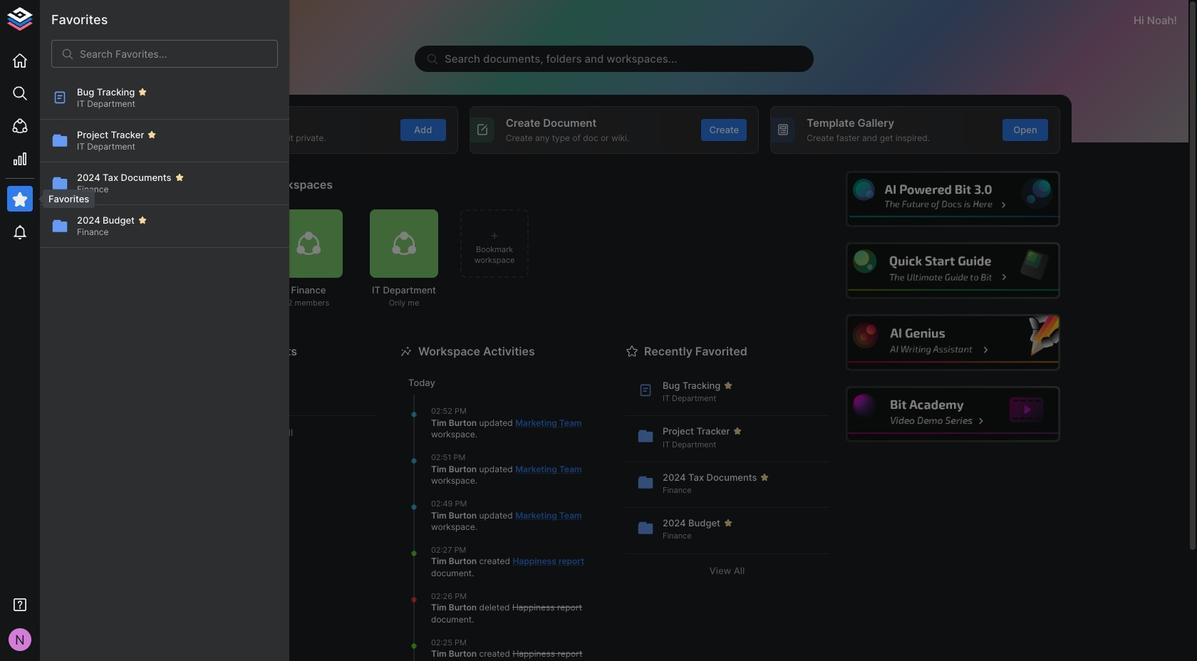 Task type: describe. For each thing, give the bounding box(es) containing it.
Search Favorites... text field
[[80, 40, 278, 68]]

2 help image from the top
[[846, 243, 1061, 299]]



Task type: locate. For each thing, give the bounding box(es) containing it.
tooltip
[[33, 190, 95, 208]]

4 help image from the top
[[846, 386, 1061, 443]]

1 help image from the top
[[846, 171, 1061, 227]]

3 help image from the top
[[846, 314, 1061, 371]]

help image
[[846, 171, 1061, 227], [846, 243, 1061, 299], [846, 314, 1061, 371], [846, 386, 1061, 443]]



Task type: vqa. For each thing, say whether or not it's contained in the screenshot.
Workspace Name "Text Box"
no



